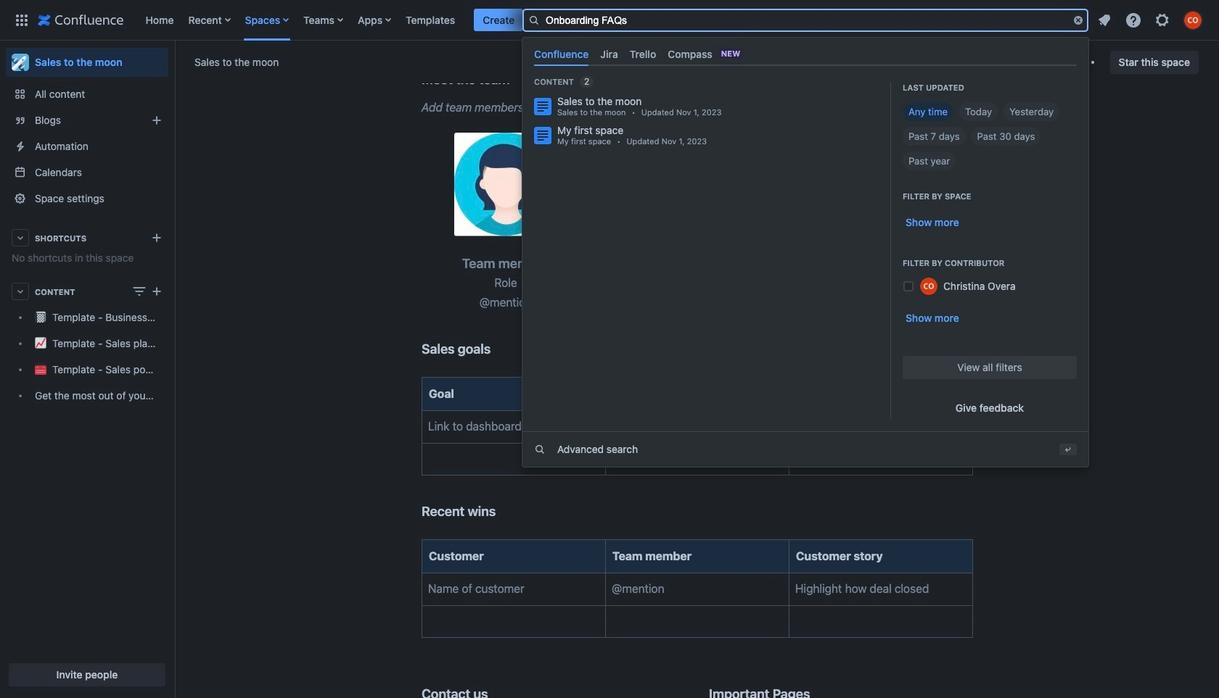 Task type: locate. For each thing, give the bounding box(es) containing it.
1 vertical spatial page image
[[534, 127, 552, 144]]

tab list
[[528, 42, 1083, 66]]

page image
[[534, 98, 552, 115], [534, 127, 552, 144]]

list item
[[474, 8, 523, 32]]

2 tab from the left
[[595, 42, 624, 66]]

angie.svg image
[[454, 132, 557, 236]]

1 tab from the left
[[528, 42, 595, 66]]

premium image
[[861, 15, 872, 26]]

advanced search image
[[534, 444, 546, 456]]

change view image
[[131, 283, 148, 300]]

tree inside space element
[[6, 305, 168, 409]]

1 page image from the top
[[534, 98, 552, 115]]

0 horizontal spatial list
[[138, 0, 840, 40]]

help icon image
[[1125, 11, 1142, 29]]

tab
[[528, 42, 595, 66], [595, 42, 624, 66], [624, 42, 662, 66]]

copy image
[[489, 341, 507, 358], [487, 685, 504, 699]]

list
[[138, 0, 840, 40], [1091, 7, 1211, 33]]

settings icon image
[[1154, 11, 1171, 29]]

tree
[[6, 305, 168, 409]]

None search field
[[523, 8, 1089, 32]]

1 horizontal spatial list
[[1091, 7, 1211, 33]]

2 page image from the top
[[534, 127, 552, 144]]

0 vertical spatial page image
[[534, 98, 552, 115]]

copy image
[[508, 70, 526, 88], [494, 503, 512, 521], [809, 685, 826, 699]]

confluence image
[[38, 11, 124, 29], [38, 11, 124, 29]]

banner
[[0, 0, 1219, 467]]

clear search session image
[[1073, 14, 1084, 26]]

appswitcher icon image
[[13, 11, 30, 29]]

copy link image
[[997, 53, 1015, 71]]

space element
[[0, 41, 174, 699]]



Task type: vqa. For each thing, say whether or not it's contained in the screenshot.
the :sunglasses: icon
no



Task type: describe. For each thing, give the bounding box(es) containing it.
search image
[[528, 14, 540, 26]]

create a page image
[[148, 283, 165, 300]]

last updated option group
[[903, 102, 1077, 170]]

1 vertical spatial copy image
[[487, 685, 504, 699]]

3 tab from the left
[[624, 42, 662, 66]]

more actions image
[[1079, 53, 1096, 71]]

2 vertical spatial copy image
[[809, 685, 826, 699]]

create a blog image
[[148, 112, 165, 129]]

Search Confluence field
[[523, 8, 1089, 32]]

global element
[[9, 0, 840, 40]]

list item inside list
[[474, 8, 523, 32]]

add shortcut image
[[148, 229, 165, 247]]

list for premium image
[[1091, 7, 1211, 33]]

collapse sidebar image
[[158, 48, 190, 77]]

0 vertical spatial copy image
[[508, 70, 526, 88]]

1 vertical spatial copy image
[[494, 503, 512, 521]]

notification icon image
[[1096, 11, 1113, 29]]

0 vertical spatial copy image
[[489, 341, 507, 358]]

edit this page image
[[926, 53, 944, 71]]

list for appswitcher icon
[[138, 0, 840, 40]]



